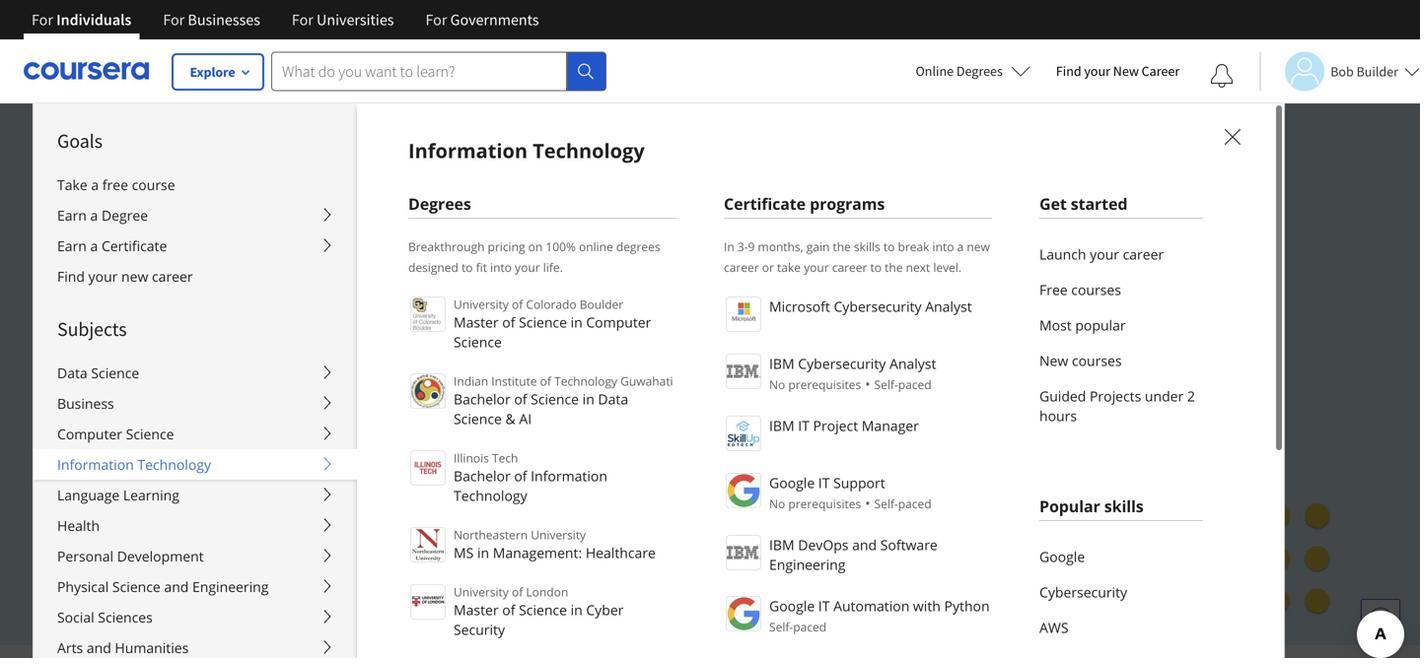 Task type: locate. For each thing, give the bounding box(es) containing it.
1 vertical spatial earn
[[57, 237, 87, 255]]

paced
[[898, 377, 932, 393], [898, 496, 932, 512], [793, 619, 827, 636]]

master down class at the top
[[454, 313, 499, 332]]

cancel
[[221, 442, 265, 461]]

in inside university of colorado boulder master of science in computer science
[[571, 313, 583, 332]]

1 ibm from the top
[[769, 355, 795, 373]]

self- inside ibm cybersecurity analyst no prerequisites • self-paced
[[874, 377, 898, 393]]

2 vertical spatial self-
[[769, 619, 793, 636]]

in inside indian institute of technology guwahati bachelor of science in data science & ai
[[583, 390, 594, 409]]

analyst
[[925, 297, 972, 316], [890, 355, 936, 373]]

1 horizontal spatial computer
[[586, 313, 651, 332]]

earn inside dropdown button
[[57, 206, 87, 225]]

master inside 'university of london master of science in cyber security'
[[454, 601, 499, 620]]

your left life.
[[515, 259, 540, 276]]

ibm left "devops"
[[769, 536, 795, 555]]

2 no from the top
[[769, 496, 785, 512]]

new inside in 3-9 months, gain the skills to break into a new career or take your career to the next level.
[[967, 239, 990, 255]]

0 vertical spatial or
[[762, 259, 774, 276]]

4 partnername logo image from the top
[[726, 473, 761, 509]]

find left career
[[1056, 62, 1082, 80]]

0 vertical spatial find
[[1056, 62, 1082, 80]]

with
[[228, 534, 259, 553], [913, 597, 941, 616]]

university for science
[[454, 584, 509, 601]]

• inside google it support no prerequisites • self-paced
[[865, 494, 870, 513]]

2 master from the top
[[454, 601, 499, 620]]

university inside university of colorado boulder master of science in computer science
[[454, 296, 509, 313]]

degrees up breakthrough
[[408, 193, 471, 215]]

level.
[[933, 259, 962, 276]]

1 horizontal spatial engineering
[[769, 556, 846, 574]]

2 bachelor from the top
[[454, 467, 511, 486]]

to up ready
[[314, 277, 335, 306]]

cybersecurity up aws
[[1039, 583, 1127, 602]]

prerequisites up project
[[788, 377, 861, 393]]

and right arts
[[87, 639, 111, 658]]

day down $59 /month, cancel anytime in the bottom left of the page
[[220, 487, 246, 507]]

microsoft cybersecurity analyst
[[769, 297, 972, 316]]

1 horizontal spatial or
[[762, 259, 774, 276]]

0 vertical spatial •
[[865, 375, 870, 394]]

start
[[170, 487, 204, 507]]

self- for support
[[874, 496, 898, 512]]

online
[[916, 62, 954, 80]]

0 vertical spatial data
[[57, 364, 88, 383]]

technology inside indian institute of technology guwahati bachelor of science in data science & ai
[[554, 373, 617, 390]]

0 vertical spatial into
[[933, 239, 954, 255]]

cyber
[[586, 601, 624, 620]]

0 horizontal spatial skills
[[854, 239, 880, 255]]

1 earn from the top
[[57, 206, 87, 225]]

for
[[32, 10, 53, 30], [163, 10, 185, 30], [292, 10, 313, 30], [426, 10, 447, 30]]

0 vertical spatial ibm
[[769, 355, 795, 373]]

business
[[57, 394, 114, 413]]

1 horizontal spatial day
[[283, 534, 308, 553]]

0 horizontal spatial information
[[57, 456, 134, 474]]

science inside data science dropdown button
[[91, 364, 139, 383]]

breakthrough pricing on 100% online degrees designed to fit into your life.
[[408, 239, 660, 276]]

technology up start
[[137, 456, 211, 474]]

2 vertical spatial google
[[769, 597, 815, 616]]

technology left guwahati
[[554, 373, 617, 390]]

1 vertical spatial or
[[138, 534, 153, 553]]

into up level.
[[933, 239, 954, 255]]

1 horizontal spatial data
[[598, 390, 628, 409]]

1 vertical spatial with
[[913, 597, 941, 616]]

1 master from the top
[[454, 313, 499, 332]]

university up management: in the left of the page
[[531, 527, 586, 543]]

science inside computer science dropdown button
[[126, 425, 174, 444]]

aws
[[1039, 619, 1069, 638]]

certificate up 9
[[724, 193, 806, 215]]

degrees right online at the top of the page
[[957, 62, 1003, 80]]

find inside explore menu element
[[57, 267, 85, 286]]

a up level.
[[957, 239, 964, 255]]

google for google it support no prerequisites • self-paced
[[769, 474, 815, 493]]

with left 14-
[[228, 534, 259, 553]]

0 vertical spatial with
[[228, 534, 259, 553]]

2 ibm from the top
[[769, 417, 795, 435]]

0 vertical spatial cybersecurity
[[834, 297, 922, 316]]

skills left break
[[854, 239, 880, 255]]

2 earn from the top
[[57, 237, 87, 255]]

1 horizontal spatial information technology
[[408, 137, 645, 164]]

with inside google it automation with python self-paced
[[913, 597, 941, 616]]

university
[[454, 296, 509, 313], [531, 527, 586, 543], [454, 584, 509, 601]]

• for support
[[865, 494, 870, 513]]

2 prerequisites from the top
[[788, 496, 861, 512]]

courses down popular
[[1072, 352, 1122, 370]]

it left the 'support'
[[818, 474, 830, 493]]

google down popular
[[1039, 548, 1085, 567]]

1 vertical spatial free
[[249, 487, 279, 507]]

into inside in 3-9 months, gain the skills to break into a new career or take your career to the next level.
[[933, 239, 954, 255]]

to left break
[[884, 239, 895, 255]]

free up most
[[1039, 281, 1068, 299]]

science
[[519, 313, 567, 332], [454, 333, 502, 352], [91, 364, 139, 383], [531, 390, 579, 409], [454, 410, 502, 429], [126, 425, 174, 444], [112, 578, 161, 597], [519, 601, 567, 620]]

0 vertical spatial degrees
[[957, 62, 1003, 80]]

master up security
[[454, 601, 499, 620]]

1 vertical spatial certificate
[[102, 237, 167, 255]]

information up northeastern university ms in management: healthcare
[[531, 467, 607, 486]]

1 vertical spatial day
[[283, 534, 308, 553]]

computer
[[586, 313, 651, 332], [57, 425, 122, 444]]

0 vertical spatial certificate
[[724, 193, 806, 215]]

0 vertical spatial google
[[769, 474, 815, 493]]

no for ibm cybersecurity analyst
[[769, 377, 785, 393]]

or left $399
[[138, 534, 153, 553]]

of down class at the top
[[502, 313, 515, 332]]

1 vertical spatial self-
[[874, 496, 898, 512]]

ibm
[[769, 355, 795, 373], [769, 417, 795, 435], [769, 536, 795, 555]]

information technology up pricing
[[408, 137, 645, 164]]

or
[[762, 259, 774, 276], [138, 534, 153, 553]]

new inside explore menu element
[[121, 267, 148, 286]]

1 vertical spatial into
[[490, 259, 512, 276]]

a for free
[[91, 176, 99, 194]]

courses up popular
[[1071, 281, 1121, 299]]

analyst up manager
[[890, 355, 936, 373]]

0 vertical spatial university
[[454, 296, 509, 313]]

sciences
[[98, 609, 153, 627]]

1 vertical spatial on
[[691, 277, 717, 306]]

google left the 'support'
[[769, 474, 815, 493]]

university down fit
[[454, 296, 509, 313]]

0 vertical spatial self-
[[874, 377, 898, 393]]

0 vertical spatial free
[[1039, 281, 1068, 299]]

free courses
[[1039, 281, 1121, 299]]

•
[[865, 375, 870, 394], [865, 494, 870, 513]]

2 for from the left
[[163, 10, 185, 30]]

information technology menu item
[[356, 103, 1420, 659]]

get
[[1039, 193, 1067, 215]]

university inside 'university of london master of science in cyber security'
[[454, 584, 509, 601]]

0 vertical spatial the
[[833, 239, 851, 255]]

no up ibm it project manager
[[769, 377, 785, 393]]

1 prerequisites from the top
[[788, 377, 861, 393]]

0 vertical spatial earn
[[57, 206, 87, 225]]

0 vertical spatial new
[[1113, 62, 1139, 80]]

0 horizontal spatial into
[[490, 259, 512, 276]]

your up free courses link
[[1090, 245, 1119, 264]]

certificate
[[724, 193, 806, 215], [102, 237, 167, 255]]

0 horizontal spatial computer
[[57, 425, 122, 444]]

it left project
[[798, 417, 810, 435]]

bob builder button
[[1260, 52, 1420, 91]]

it for automation
[[818, 597, 830, 616]]

a for certificate
[[90, 237, 98, 255]]

ibm inside ibm cybersecurity analyst no prerequisites • self-paced
[[769, 355, 795, 373]]

science down business popup button
[[126, 425, 174, 444]]

or inside in 3-9 months, gain the skills to break into a new career or take your career to the next level.
[[762, 259, 774, 276]]

businesses
[[188, 10, 260, 30]]

2 partnername logo image from the top
[[726, 354, 761, 390]]

2 vertical spatial paced
[[793, 619, 827, 636]]

0 vertical spatial no
[[769, 377, 785, 393]]

1 vertical spatial master
[[454, 601, 499, 620]]

1 horizontal spatial on
[[691, 277, 717, 306]]

into right fit
[[490, 259, 512, 276]]

paced inside google it automation with python self-paced
[[793, 619, 827, 636]]

1 vertical spatial google
[[1039, 548, 1085, 567]]

data up the business
[[57, 364, 88, 383]]

1 vertical spatial •
[[865, 494, 870, 513]]

1 vertical spatial bachelor
[[454, 467, 511, 486]]

1 vertical spatial computer
[[57, 425, 122, 444]]

for individuals
[[32, 10, 131, 30]]

of left the colorado on the top left of page
[[512, 296, 523, 313]]

paced up software
[[898, 496, 932, 512]]

engineering down "devops"
[[769, 556, 846, 574]]

1 for from the left
[[32, 10, 53, 30]]

1 vertical spatial degrees
[[408, 193, 471, 215]]

4 for from the left
[[426, 10, 447, 30]]

science down personal development
[[112, 578, 161, 597]]

2 • from the top
[[865, 494, 870, 513]]

on up included
[[691, 277, 717, 306]]

a inside dropdown button
[[90, 206, 98, 225]]

1 vertical spatial find
[[57, 267, 85, 286]]

data science button
[[34, 358, 357, 389]]

• up manager
[[865, 375, 870, 394]]

0 horizontal spatial degrees
[[408, 193, 471, 215]]

1 horizontal spatial into
[[933, 239, 954, 255]]

northeastern
[[454, 527, 528, 543]]

0 vertical spatial it
[[798, 417, 810, 435]]

google down "devops"
[[769, 597, 815, 616]]

0 horizontal spatial with
[[228, 534, 259, 553]]

a inside dropdown button
[[90, 237, 98, 255]]

for left businesses
[[163, 10, 185, 30]]

information inside information technology popup button
[[57, 456, 134, 474]]

google inside google it support no prerequisites • self-paced
[[769, 474, 815, 493]]

5 partnername logo image from the top
[[726, 536, 761, 571]]

0 horizontal spatial find
[[57, 267, 85, 286]]

guided projects under 2 hours link
[[1039, 379, 1203, 434]]

pricing
[[488, 239, 525, 255]]

cybersecurity down in 3-9 months, gain the skills to break into a new career or take your career to the next level.
[[834, 297, 922, 316]]

take a free course
[[57, 176, 175, 194]]

science down london
[[519, 601, 567, 620]]

engineering
[[769, 556, 846, 574], [192, 578, 269, 597]]

0 horizontal spatial on
[[528, 239, 543, 255]]

1 horizontal spatial certificate
[[724, 193, 806, 215]]

0 vertical spatial prerequisites
[[788, 377, 861, 393]]

close image
[[1219, 123, 1245, 149], [1219, 123, 1245, 149]]

certificate inside dropdown button
[[102, 237, 167, 255]]

or $399 /year with 14-day money-back guarantee
[[138, 534, 471, 553]]

prerequisites inside ibm cybersecurity analyst no prerequisites • self-paced
[[788, 377, 861, 393]]

and
[[230, 312, 269, 341], [852, 536, 877, 555], [164, 578, 189, 597], [87, 639, 111, 658]]

2 horizontal spatial information
[[531, 467, 607, 486]]

into inside breakthrough pricing on 100% online degrees designed to fit into your life.
[[490, 259, 512, 276]]

information technology up language learning
[[57, 456, 211, 474]]

science up the business
[[91, 364, 139, 383]]

degrees inside information technology menu item
[[408, 193, 471, 215]]

ibm down microsoft
[[769, 355, 795, 373]]

of up security
[[502, 601, 515, 620]]

courses,
[[532, 277, 616, 306]]

day inside button
[[220, 487, 246, 507]]

1 vertical spatial skills
[[1104, 496, 1144, 517]]

1 vertical spatial courses
[[1072, 352, 1122, 370]]

1 bachelor from the top
[[454, 390, 511, 409]]

and up subscription
[[230, 312, 269, 341]]

technology inside popup button
[[137, 456, 211, 474]]

trial
[[282, 487, 313, 507]]

of inside illinois tech bachelor of information technology
[[514, 467, 527, 486]]

1 vertical spatial cybersecurity
[[798, 355, 886, 373]]

new down most
[[1039, 352, 1068, 370]]

ibm inside ibm devops and software engineering
[[769, 536, 795, 555]]

it
[[798, 417, 810, 435], [818, 474, 830, 493], [818, 597, 830, 616]]

new inside information technology menu item
[[1039, 352, 1068, 370]]

0 vertical spatial bachelor
[[454, 390, 511, 409]]

for left individuals
[[32, 10, 53, 30]]

1 vertical spatial the
[[885, 259, 903, 276]]

it inside google it support no prerequisites • self-paced
[[818, 474, 830, 493]]

1 vertical spatial engineering
[[192, 578, 269, 597]]

a left degree
[[90, 206, 98, 225]]

bachelor inside illinois tech bachelor of information technology
[[454, 467, 511, 486]]

close image
[[1219, 123, 1245, 149], [1219, 123, 1245, 149], [1219, 123, 1245, 149], [1220, 124, 1246, 150]]

social sciences
[[57, 609, 153, 627]]

ibm for ibm it project manager
[[769, 417, 795, 435]]

social sciences button
[[34, 603, 357, 633]]

0 horizontal spatial new
[[1039, 352, 1068, 370]]

with left the python
[[913, 597, 941, 616]]

it for project
[[798, 417, 810, 435]]

it left automation
[[818, 597, 830, 616]]

devops
[[798, 536, 849, 555]]

0 vertical spatial engineering
[[769, 556, 846, 574]]

new
[[1113, 62, 1139, 80], [1039, 352, 1068, 370]]

list containing master of science in computer science
[[408, 295, 677, 659]]

2 courses from the top
[[1072, 352, 1122, 370]]

no inside ibm cybersecurity analyst no prerequisites • self-paced
[[769, 377, 785, 393]]

ibm left project
[[769, 417, 795, 435]]

university of colorado boulder logo image
[[410, 297, 446, 332]]

designed
[[408, 259, 458, 276]]

for up what do you want to learn? text box
[[426, 10, 447, 30]]

self- inside google it support no prerequisites • self-paced
[[874, 496, 898, 512]]

bachelor down illinois on the bottom of page
[[454, 467, 511, 486]]

builder
[[1357, 63, 1398, 80]]

1 horizontal spatial skills
[[1104, 496, 1144, 517]]

1 vertical spatial analyst
[[890, 355, 936, 373]]

0 vertical spatial computer
[[586, 313, 651, 332]]

science inside 'university of london master of science in cyber security'
[[519, 601, 567, 620]]

the right "gain"
[[833, 239, 851, 255]]

1 • from the top
[[865, 375, 870, 394]]

new right break
[[967, 239, 990, 255]]

to
[[884, 239, 895, 255], [462, 259, 473, 276], [870, 259, 882, 276], [314, 277, 335, 306]]

0 horizontal spatial engineering
[[192, 578, 269, 597]]

analyst for ibm cybersecurity analyst no prerequisites • self-paced
[[890, 355, 936, 373]]

1 horizontal spatial free
[[1039, 281, 1068, 299]]

1 vertical spatial new
[[121, 267, 148, 286]]

0 vertical spatial new
[[967, 239, 990, 255]]

0 horizontal spatial free
[[249, 487, 279, 507]]

earn inside dropdown button
[[57, 237, 87, 255]]

physical
[[57, 578, 109, 597]]

1 vertical spatial new
[[1039, 352, 1068, 370]]

no for google it support
[[769, 496, 785, 512]]

earn for earn a certificate
[[57, 237, 87, 255]]

engineering up 'social sciences' dropdown button
[[192, 578, 269, 597]]

programs—all
[[482, 312, 625, 341]]

3 for from the left
[[292, 10, 313, 30]]

1 horizontal spatial find
[[1056, 62, 1082, 80]]

list
[[1039, 237, 1203, 434], [408, 295, 677, 659], [724, 295, 992, 659], [1039, 539, 1203, 659]]

subscription
[[190, 346, 315, 376]]

1 partnername logo image from the top
[[726, 297, 761, 332]]

paced for analyst
[[898, 377, 932, 393]]

1 courses from the top
[[1071, 281, 1121, 299]]

no inside google it support no prerequisites • self-paced
[[769, 496, 785, 512]]

data
[[57, 364, 88, 383], [598, 390, 628, 409]]

free left trial
[[249, 487, 279, 507]]

information technology inside menu item
[[408, 137, 645, 164]]

6 partnername logo image from the top
[[726, 597, 761, 632]]

tech
[[492, 450, 518, 466]]

ibm devops and software engineering link
[[724, 534, 992, 575]]

into for certificate programs
[[933, 239, 954, 255]]

1 vertical spatial it
[[818, 474, 830, 493]]

career down earn a certificate dropdown button
[[152, 267, 193, 286]]

ibm devops and software engineering
[[769, 536, 938, 574]]

anytime
[[269, 442, 326, 461]]

list containing launch your career
[[1039, 237, 1203, 434]]

partnername logo image inside ibm it project manager link
[[726, 416, 761, 452]]

most
[[1039, 316, 1072, 335]]

universities
[[317, 10, 394, 30]]

technology up northeastern
[[454, 487, 527, 505]]

0 vertical spatial analyst
[[925, 297, 972, 316]]

paced down "devops"
[[793, 619, 827, 636]]

1 horizontal spatial new
[[967, 239, 990, 255]]

paced inside google it support no prerequisites • self-paced
[[898, 496, 932, 512]]

prerequisites inside google it support no prerequisites • self-paced
[[788, 496, 861, 512]]

healthcare
[[586, 544, 656, 563]]

information up language
[[57, 456, 134, 474]]

find for find your new career
[[1056, 62, 1082, 80]]

3 partnername logo image from the top
[[726, 416, 761, 452]]

find down earn a certificate
[[57, 267, 85, 286]]

governments
[[450, 10, 539, 30]]

1 horizontal spatial degrees
[[957, 62, 1003, 80]]

your down "projects,"
[[138, 346, 184, 376]]

personal
[[57, 547, 113, 566]]

paced inside ibm cybersecurity analyst no prerequisites • self-paced
[[898, 377, 932, 393]]

partnername logo image
[[726, 297, 761, 332], [726, 354, 761, 390], [726, 416, 761, 452], [726, 473, 761, 509], [726, 536, 761, 571], [726, 597, 761, 632]]

2 vertical spatial university
[[454, 584, 509, 601]]

0 vertical spatial on
[[528, 239, 543, 255]]

launch your career
[[1039, 245, 1164, 264]]

cybersecurity inside ibm cybersecurity analyst no prerequisites • self-paced
[[798, 355, 886, 373]]

1 no from the top
[[769, 377, 785, 393]]

technology inside illinois tech bachelor of information technology
[[454, 487, 527, 505]]

your down earn a certificate
[[88, 267, 118, 286]]

1 vertical spatial data
[[598, 390, 628, 409]]

google inside google it automation with python self-paced
[[769, 597, 815, 616]]

to left fit
[[462, 259, 473, 276]]

earn a certificate button
[[34, 231, 357, 261]]

certificate up 'find your new career'
[[102, 237, 167, 255]]

0 vertical spatial courses
[[1071, 281, 1121, 299]]

information down what do you want to learn? text box
[[408, 137, 528, 164]]

data down guwahati
[[598, 390, 628, 409]]

1 vertical spatial paced
[[898, 496, 932, 512]]

• inside ibm cybersecurity analyst no prerequisites • self-paced
[[865, 375, 870, 394]]

university up security
[[454, 584, 509, 601]]

new
[[967, 239, 990, 255], [121, 267, 148, 286]]

What do you want to learn? text field
[[271, 52, 567, 91]]

or left take on the right top of page
[[762, 259, 774, 276]]

degrees inside dropdown button
[[957, 62, 1003, 80]]

0 horizontal spatial new
[[121, 267, 148, 286]]

of right institute
[[540, 373, 551, 390]]

computer inside university of colorado boulder master of science in computer science
[[586, 313, 651, 332]]

engineering inside popup button
[[192, 578, 269, 597]]

• down the 'support'
[[865, 494, 870, 513]]

analyst inside ibm cybersecurity analyst no prerequisites • self-paced
[[890, 355, 936, 373]]

prerequisites down the 'support'
[[788, 496, 861, 512]]

None search field
[[271, 52, 607, 91]]

of down tech
[[514, 467, 527, 486]]

of
[[512, 296, 523, 313], [502, 313, 515, 332], [540, 373, 551, 390], [514, 390, 527, 409], [514, 467, 527, 486], [512, 584, 523, 601], [502, 601, 515, 620]]

cybersecurity down microsoft cybersecurity analyst link
[[798, 355, 886, 373]]

new left career
[[1113, 62, 1139, 80]]

london
[[526, 584, 568, 601]]

science up ai
[[531, 390, 579, 409]]

explore
[[190, 63, 235, 81]]

your inside explore menu element
[[88, 267, 118, 286]]

0 horizontal spatial data
[[57, 364, 88, 383]]

0 horizontal spatial information technology
[[57, 456, 211, 474]]

career down 3-
[[724, 259, 759, 276]]

1 horizontal spatial new
[[1113, 62, 1139, 80]]

1 horizontal spatial with
[[913, 597, 941, 616]]

analyst down level.
[[925, 297, 972, 316]]

on
[[528, 239, 543, 255], [691, 277, 717, 306]]

0 horizontal spatial or
[[138, 534, 153, 553]]

0 vertical spatial master
[[454, 313, 499, 332]]

0 horizontal spatial certificate
[[102, 237, 167, 255]]

$59 /month, cancel anytime
[[138, 442, 326, 461]]

degrees
[[957, 62, 1003, 80], [408, 193, 471, 215]]

a down earn a degree
[[90, 237, 98, 255]]

day left money-
[[283, 534, 308, 553]]

0 vertical spatial information technology
[[408, 137, 645, 164]]

0 vertical spatial skills
[[854, 239, 880, 255]]

degree
[[102, 206, 148, 225]]

cybersecurity for microsoft
[[834, 297, 922, 316]]

list containing microsoft cybersecurity analyst
[[724, 295, 992, 659]]

science left &
[[454, 410, 502, 429]]

career up free courses link
[[1123, 245, 1164, 264]]

3 ibm from the top
[[769, 536, 795, 555]]

computer down the business
[[57, 425, 122, 444]]

2 vertical spatial ibm
[[769, 536, 795, 555]]

1 vertical spatial information technology
[[57, 456, 211, 474]]

software
[[880, 536, 938, 555]]

social
[[57, 609, 94, 627]]

0 vertical spatial paced
[[898, 377, 932, 393]]

a inside in 3-9 months, gain the skills to break into a new career or take your career to the next level.
[[957, 239, 964, 255]]

it inside google it automation with python self-paced
[[818, 597, 830, 616]]

no up ibm devops and software engineering
[[769, 496, 785, 512]]

paced up manager
[[898, 377, 932, 393]]



Task type: describe. For each thing, give the bounding box(es) containing it.
career inside explore menu element
[[152, 267, 193, 286]]

courses for new courses
[[1072, 352, 1122, 370]]

career
[[1142, 62, 1180, 80]]

for for businesses
[[163, 10, 185, 30]]

it for support
[[818, 474, 830, 493]]

class
[[478, 277, 526, 306]]

google for google it automation with python self-paced
[[769, 597, 815, 616]]

your inside unlimited access to 7,000+ world-class courses, hands-on projects, and job-ready certificate programs—all included in your subscription
[[138, 346, 184, 376]]

/year
[[188, 534, 224, 553]]

for for universities
[[292, 10, 313, 30]]

coursera plus image
[[138, 185, 439, 215]]

explore menu element
[[34, 104, 357, 659]]

data science
[[57, 364, 139, 383]]

university of london logo image
[[410, 585, 446, 620]]

arts and humanities button
[[34, 633, 357, 659]]

started
[[1071, 193, 1128, 215]]

find for find your new career
[[57, 267, 85, 286]]

information inside illinois tech bachelor of information technology
[[531, 467, 607, 486]]

help center image
[[1369, 608, 1393, 631]]

your left career
[[1084, 62, 1110, 80]]

courses for free courses
[[1071, 281, 1121, 299]]

in inside northeastern university ms in management: healthcare
[[477, 544, 489, 563]]

for for individuals
[[32, 10, 53, 30]]

university for of
[[454, 296, 509, 313]]

institute
[[491, 373, 537, 390]]

life.
[[543, 259, 563, 276]]

in inside unlimited access to 7,000+ world-class courses, hands-on projects, and job-ready certificate programs—all included in your subscription
[[723, 312, 742, 341]]

skills inside in 3-9 months, gain the skills to break into a new career or take your career to the next level.
[[854, 239, 880, 255]]

2
[[1187, 387, 1195, 406]]

find your new career link
[[34, 261, 357, 292]]

list containing google
[[1039, 539, 1203, 659]]

free
[[102, 176, 128, 194]]

for universities
[[292, 10, 394, 30]]

development
[[117, 547, 204, 566]]

python
[[944, 597, 990, 616]]

popular
[[1075, 316, 1126, 335]]

individuals
[[56, 10, 131, 30]]

health
[[57, 517, 100, 536]]

earn a degree button
[[34, 200, 357, 231]]

3-
[[738, 239, 748, 255]]

100%
[[546, 239, 576, 255]]

aws link
[[1039, 610, 1203, 646]]

months,
[[758, 239, 803, 255]]

in inside 'university of london master of science in cyber security'
[[571, 601, 583, 620]]

ready
[[313, 312, 371, 341]]

a for degree
[[90, 206, 98, 225]]

unlimited
[[138, 277, 237, 306]]

into for degrees
[[490, 259, 512, 276]]

prerequisites for cybersecurity
[[788, 377, 861, 393]]

microsoft
[[769, 297, 830, 316]]

paced for support
[[898, 496, 932, 512]]

guwahati
[[621, 373, 673, 390]]

find your new career
[[1056, 62, 1180, 80]]

arts and humanities
[[57, 639, 189, 658]]

your inside in 3-9 months, gain the skills to break into a new career or take your career to the next level.
[[804, 259, 829, 276]]

of left london
[[512, 584, 523, 601]]

ibm for ibm devops and software engineering
[[769, 536, 795, 555]]

on inside unlimited access to 7,000+ world-class courses, hands-on projects, and job-ready certificate programs—all included in your subscription
[[691, 277, 717, 306]]

launch your career link
[[1039, 237, 1203, 272]]

get started
[[1039, 193, 1128, 215]]

with for python
[[913, 597, 941, 616]]

break
[[898, 239, 929, 255]]

master inside university of colorado boulder master of science in computer science
[[454, 313, 499, 332]]

learning
[[123, 486, 179, 505]]

online
[[579, 239, 613, 255]]

free inside free courses link
[[1039, 281, 1068, 299]]

business button
[[34, 389, 357, 419]]

1 horizontal spatial the
[[885, 259, 903, 276]]

take a free course link
[[34, 170, 357, 200]]

indian institute of technology guwahati logo image
[[410, 374, 446, 409]]

on inside breakthrough pricing on 100% online degrees designed to fit into your life.
[[528, 239, 543, 255]]

banner navigation
[[16, 0, 555, 39]]

in
[[724, 239, 734, 255]]

google for google
[[1039, 548, 1085, 567]]

career up microsoft cybersecurity analyst
[[832, 259, 867, 276]]

earn for earn a degree
[[57, 206, 87, 225]]

free inside the start 7-day free trial button
[[249, 487, 279, 507]]

university of london master of science in cyber security
[[454, 584, 624, 640]]

most popular link
[[1039, 308, 1203, 343]]

bachelor inside indian institute of technology guwahati bachelor of science in data science & ai
[[454, 390, 511, 409]]

and inside ibm devops and software engineering
[[852, 536, 877, 555]]

indian
[[454, 373, 488, 390]]

health button
[[34, 511, 357, 541]]

language learning
[[57, 486, 179, 505]]

popular
[[1039, 496, 1100, 517]]

&
[[505, 410, 516, 429]]

prerequisites for it
[[788, 496, 861, 512]]

information technology group
[[33, 103, 1420, 659]]

1 horizontal spatial information
[[408, 137, 528, 164]]

online degrees button
[[900, 49, 1046, 93]]

ibm for ibm cybersecurity analyst no prerequisites • self-paced
[[769, 355, 795, 373]]

9
[[748, 239, 755, 255]]

cybersecurity for ibm
[[798, 355, 886, 373]]

northeastern university  logo image
[[410, 528, 446, 563]]

computer inside computer science dropdown button
[[57, 425, 122, 444]]

for governments
[[426, 10, 539, 30]]

analyst for microsoft cybersecurity analyst
[[925, 297, 972, 316]]

find your new career link
[[1046, 59, 1190, 84]]

science inside physical science and engineering popup button
[[112, 578, 161, 597]]

under
[[1145, 387, 1184, 406]]

information technology button
[[34, 450, 357, 480]]

degrees
[[616, 239, 660, 255]]

for for governments
[[426, 10, 447, 30]]

support
[[833, 474, 885, 493]]

guided projects under 2 hours
[[1039, 387, 1195, 426]]

science down the colorado on the top left of page
[[519, 313, 567, 332]]

self- inside google it automation with python self-paced
[[769, 619, 793, 636]]

of down institute
[[514, 390, 527, 409]]

in 3-9 months, gain the skills to break into a new career or take your career to the next level.
[[724, 239, 990, 276]]

and down development
[[164, 578, 189, 597]]

arts
[[57, 639, 83, 658]]

to inside breakthrough pricing on 100% online degrees designed to fit into your life.
[[462, 259, 473, 276]]

illinois tech bachelor of information technology
[[454, 450, 607, 505]]

hours
[[1039, 407, 1077, 426]]

2 vertical spatial cybersecurity
[[1039, 583, 1127, 602]]

language
[[57, 486, 120, 505]]

information technology inside popup button
[[57, 456, 211, 474]]

guided
[[1039, 387, 1086, 406]]

new courses link
[[1039, 343, 1203, 379]]

engineering inside ibm devops and software engineering
[[769, 556, 846, 574]]

google it support no prerequisites • self-paced
[[769, 474, 932, 513]]

physical science and engineering
[[57, 578, 269, 597]]

boulder
[[580, 296, 623, 313]]

bob builder
[[1331, 63, 1398, 80]]

popular skills
[[1039, 496, 1144, 517]]

coursera image
[[24, 55, 149, 87]]

your inside breakthrough pricing on 100% online degrees designed to fit into your life.
[[515, 259, 540, 276]]

certificate programs
[[724, 193, 885, 215]]

bob
[[1331, 63, 1354, 80]]

ms
[[454, 544, 474, 563]]

university inside northeastern university ms in management: healthcare
[[531, 527, 586, 543]]

ibm it project manager
[[769, 417, 919, 435]]

technology up online
[[533, 137, 645, 164]]

next
[[906, 259, 930, 276]]

to up microsoft cybersecurity analyst
[[870, 259, 882, 276]]

partnername logo image inside ibm devops and software engineering link
[[726, 536, 761, 571]]

cybersecurity link
[[1039, 575, 1203, 610]]

self- for analyst
[[874, 377, 898, 393]]

/month,
[[162, 442, 218, 461]]

free courses link
[[1039, 272, 1203, 308]]

$399
[[156, 534, 188, 553]]

science up indian
[[454, 333, 502, 352]]

• for analyst
[[865, 375, 870, 394]]

partnername logo image inside microsoft cybersecurity analyst link
[[726, 297, 761, 332]]

data inside indian institute of technology guwahati bachelor of science in data science & ai
[[598, 390, 628, 409]]

certificate inside information technology menu item
[[724, 193, 806, 215]]

data inside data science dropdown button
[[57, 364, 88, 383]]

with for 14-
[[228, 534, 259, 553]]

computer science button
[[34, 419, 357, 450]]

indian institute of technology guwahati bachelor of science in data science & ai
[[454, 373, 673, 429]]

show notifications image
[[1210, 64, 1234, 88]]

illinois tech logo image
[[410, 451, 446, 486]]

colorado
[[526, 296, 577, 313]]

and inside unlimited access to 7,000+ world-class courses, hands-on projects, and job-ready certificate programs—all included in your subscription
[[230, 312, 269, 341]]

hands-
[[621, 277, 691, 306]]

programs
[[810, 193, 885, 215]]

ibm cybersecurity analyst no prerequisites • self-paced
[[769, 355, 936, 394]]

to inside unlimited access to 7,000+ world-class courses, hands-on projects, and job-ready certificate programs—all included in your subscription
[[314, 277, 335, 306]]

0 horizontal spatial the
[[833, 239, 851, 255]]

back
[[363, 534, 396, 553]]

breakthrough
[[408, 239, 485, 255]]



Task type: vqa. For each thing, say whether or not it's contained in the screenshot.
top 3
no



